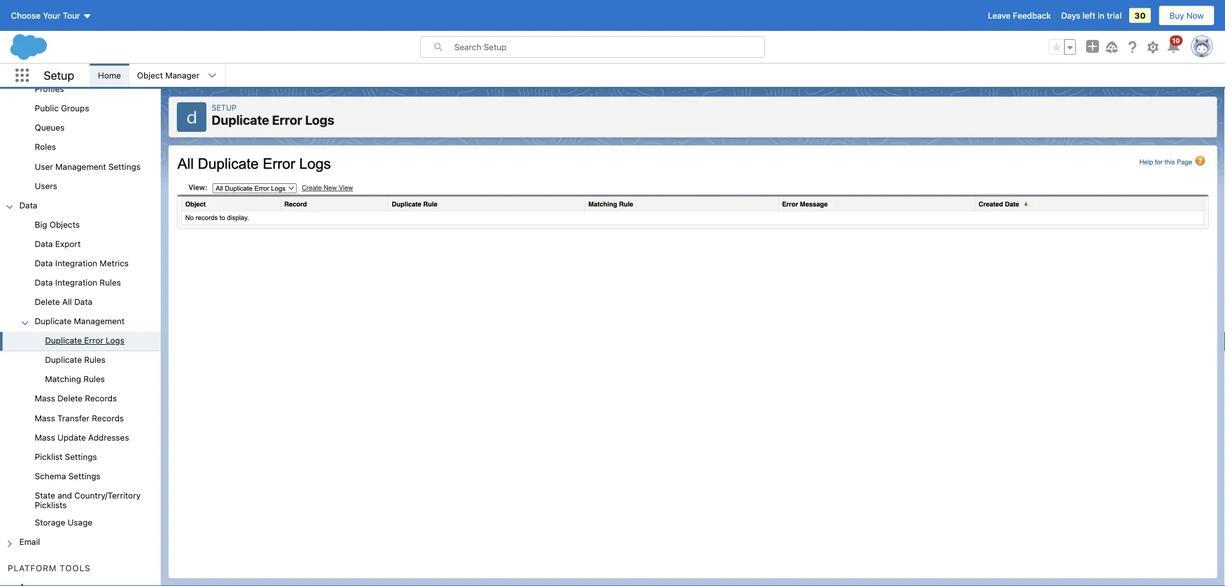 Task type: locate. For each thing, give the bounding box(es) containing it.
data integration rules
[[35, 277, 121, 287]]

mass inside mass update addresses link
[[35, 432, 55, 442]]

logs
[[305, 112, 334, 127], [106, 336, 124, 345]]

management right user
[[55, 161, 106, 171]]

mass for mass delete records
[[35, 394, 55, 403]]

rules inside duplicate rules link
[[84, 355, 106, 365]]

logs inside tree item
[[106, 336, 124, 345]]

0 vertical spatial error
[[272, 112, 302, 127]]

leave feedback
[[988, 11, 1051, 20]]

email
[[19, 537, 40, 546]]

delete left all
[[35, 297, 60, 306]]

transfer
[[57, 413, 90, 423]]

users link
[[35, 181, 57, 192]]

0 vertical spatial setup
[[44, 68, 74, 82]]

error inside tree item
[[84, 336, 103, 345]]

records
[[85, 394, 117, 403], [92, 413, 124, 423]]

data down data export link
[[35, 258, 53, 268]]

email link
[[19, 537, 40, 548]]

data
[[19, 200, 37, 210], [35, 239, 53, 248], [35, 258, 53, 268], [35, 277, 53, 287], [74, 297, 92, 306]]

0 horizontal spatial setup
[[44, 68, 74, 82]]

mass left transfer
[[35, 413, 55, 423]]

duplicate down setup link
[[212, 112, 269, 127]]

management inside tree item
[[74, 316, 125, 326]]

all
[[62, 297, 72, 306]]

group containing duplicate error logs
[[0, 332, 161, 390]]

0 vertical spatial mass
[[35, 394, 55, 403]]

delete
[[35, 297, 60, 306], [57, 394, 83, 403]]

delete all data
[[35, 297, 92, 306]]

1 vertical spatial settings
[[65, 452, 97, 461]]

mass down matching
[[35, 394, 55, 403]]

picklist settings link
[[35, 452, 97, 463]]

0 vertical spatial integration
[[55, 258, 97, 268]]

rules
[[100, 277, 121, 287], [84, 355, 106, 365], [83, 374, 105, 384]]

data up 'big'
[[19, 200, 37, 210]]

integration inside 'link'
[[55, 258, 97, 268]]

records up the "mass transfer records"
[[85, 394, 117, 403]]

1 horizontal spatial setup
[[212, 103, 237, 112]]

rules inside matching rules link
[[83, 374, 105, 384]]

country/territory
[[74, 490, 141, 500]]

1 vertical spatial management
[[74, 316, 125, 326]]

data down 'big'
[[35, 239, 53, 248]]

group
[[1049, 39, 1076, 55], [0, 41, 161, 196], [0, 216, 161, 533], [0, 332, 161, 390]]

error inside setup duplicate error logs
[[272, 112, 302, 127]]

1 horizontal spatial error
[[272, 112, 302, 127]]

and
[[58, 490, 72, 500]]

data up delete all data on the bottom left of the page
[[35, 277, 53, 287]]

2 vertical spatial settings
[[68, 471, 101, 481]]

duplicate inside setup duplicate error logs
[[212, 112, 269, 127]]

addresses
[[88, 432, 129, 442]]

error
[[272, 112, 302, 127], [84, 336, 103, 345]]

users
[[35, 181, 57, 190]]

1 vertical spatial logs
[[106, 336, 124, 345]]

export
[[55, 239, 81, 248]]

user
[[35, 161, 53, 171]]

logs inside setup duplicate error logs
[[305, 112, 334, 127]]

data right all
[[74, 297, 92, 306]]

10
[[1173, 37, 1181, 44]]

data for data integration metrics
[[35, 258, 53, 268]]

rules down 'duplicate error logs' link
[[84, 355, 106, 365]]

integration for rules
[[55, 277, 97, 287]]

2 vertical spatial rules
[[83, 374, 105, 384]]

duplicate for duplicate management
[[35, 316, 72, 326]]

1 horizontal spatial logs
[[305, 112, 334, 127]]

1 vertical spatial records
[[92, 413, 124, 423]]

1 integration from the top
[[55, 258, 97, 268]]

delete down matching rules link
[[57, 394, 83, 403]]

1 vertical spatial integration
[[55, 277, 97, 287]]

setup
[[44, 68, 74, 82], [212, 103, 237, 112]]

1 vertical spatial rules
[[84, 355, 106, 365]]

setup duplicate error logs
[[212, 103, 334, 127]]

schema settings
[[35, 471, 101, 481]]

data for data export
[[35, 239, 53, 248]]

management
[[55, 161, 106, 171], [74, 316, 125, 326]]

duplicate
[[212, 112, 269, 127], [35, 316, 72, 326], [45, 336, 82, 345], [45, 355, 82, 365]]

public groups
[[35, 103, 89, 113]]

rules for duplicate rules
[[84, 355, 106, 365]]

object
[[137, 70, 163, 80]]

rules down metrics
[[100, 277, 121, 287]]

profiles
[[35, 84, 64, 94]]

data link
[[19, 200, 37, 212]]

2 mass from the top
[[35, 413, 55, 423]]

metrics
[[100, 258, 129, 268]]

integration
[[55, 258, 97, 268], [55, 277, 97, 287]]

mass inside mass delete records link
[[35, 394, 55, 403]]

trial
[[1107, 11, 1122, 20]]

choose your tour button
[[10, 5, 92, 26]]

picklist
[[35, 452, 63, 461]]

1 mass from the top
[[35, 394, 55, 403]]

0 vertical spatial records
[[85, 394, 117, 403]]

integration up data integration rules
[[55, 258, 97, 268]]

duplicate down 'delete all data' link
[[35, 316, 72, 326]]

buy now button
[[1159, 5, 1215, 26]]

mass transfer records
[[35, 413, 124, 423]]

1 vertical spatial setup
[[212, 103, 237, 112]]

records up addresses
[[92, 413, 124, 423]]

0 vertical spatial management
[[55, 161, 106, 171]]

data tree item
[[0, 196, 161, 533]]

roles
[[35, 142, 56, 152]]

objects
[[50, 219, 80, 229]]

3 mass from the top
[[35, 432, 55, 442]]

0 vertical spatial logs
[[305, 112, 334, 127]]

duplicate up duplicate rules
[[45, 336, 82, 345]]

integration down the data integration metrics 'link'
[[55, 277, 97, 287]]

mass
[[35, 394, 55, 403], [35, 413, 55, 423], [35, 432, 55, 442]]

mass up the picklist
[[35, 432, 55, 442]]

2 integration from the top
[[55, 277, 97, 287]]

0 horizontal spatial logs
[[106, 336, 124, 345]]

roles link
[[35, 142, 56, 154]]

delete all data link
[[35, 297, 92, 308]]

2 vertical spatial mass
[[35, 432, 55, 442]]

1 vertical spatial error
[[84, 336, 103, 345]]

rules down duplicate rules link
[[83, 374, 105, 384]]

mass inside mass transfer records link
[[35, 413, 55, 423]]

data export link
[[35, 239, 81, 250]]

0 vertical spatial rules
[[100, 277, 121, 287]]

home
[[98, 70, 121, 80]]

data inside data integration rules link
[[35, 277, 53, 287]]

settings
[[108, 161, 141, 171], [65, 452, 97, 461], [68, 471, 101, 481]]

data inside data export link
[[35, 239, 53, 248]]

duplicate rules link
[[45, 355, 106, 367]]

group containing big objects
[[0, 216, 161, 533]]

1 vertical spatial mass
[[35, 413, 55, 423]]

Search Setup text field
[[455, 37, 765, 57]]

data inside the data integration metrics 'link'
[[35, 258, 53, 268]]

setup inside setup duplicate error logs
[[212, 103, 237, 112]]

in
[[1098, 11, 1105, 20]]

mass for mass transfer records
[[35, 413, 55, 423]]

0 horizontal spatial error
[[84, 336, 103, 345]]

queues link
[[35, 123, 65, 134]]

duplicate up matching
[[45, 355, 82, 365]]

management up duplicate error logs
[[74, 316, 125, 326]]



Task type: describe. For each thing, give the bounding box(es) containing it.
data for data link
[[19, 200, 37, 210]]

rules for matching rules
[[83, 374, 105, 384]]

data integration rules link
[[35, 277, 121, 289]]

mass for mass update addresses
[[35, 432, 55, 442]]

data integration metrics link
[[35, 258, 129, 270]]

duplicate management tree item
[[0, 312, 161, 390]]

matching rules
[[45, 374, 105, 384]]

public
[[35, 103, 59, 113]]

tools
[[60, 563, 91, 572]]

duplicate management link
[[35, 316, 125, 328]]

schema settings link
[[35, 471, 101, 483]]

state
[[35, 490, 55, 500]]

duplicate error logs tree item
[[0, 332, 161, 351]]

user management settings
[[35, 161, 141, 171]]

user management settings link
[[35, 161, 141, 173]]

group containing profiles
[[0, 41, 161, 196]]

feedback
[[1013, 11, 1051, 20]]

storage
[[35, 517, 65, 527]]

management for duplicate
[[74, 316, 125, 326]]

mass delete records
[[35, 394, 117, 403]]

duplicate rules
[[45, 355, 106, 365]]

buy now
[[1170, 11, 1204, 20]]

picklist settings
[[35, 452, 97, 461]]

1 vertical spatial delete
[[57, 394, 83, 403]]

big
[[35, 219, 47, 229]]

data integration metrics
[[35, 258, 129, 268]]

mass transfer records link
[[35, 413, 124, 425]]

setup for setup
[[44, 68, 74, 82]]

data for data integration rules
[[35, 277, 53, 287]]

platform
[[8, 563, 57, 572]]

state and country/territory picklists
[[35, 490, 141, 510]]

choose
[[11, 11, 41, 20]]

storage usage link
[[35, 517, 92, 529]]

matching rules link
[[45, 374, 105, 386]]

groups
[[61, 103, 89, 113]]

30
[[1135, 11, 1146, 20]]

state and country/territory picklists link
[[35, 490, 161, 510]]

profiles link
[[35, 84, 64, 96]]

now
[[1187, 11, 1204, 20]]

days left in trial
[[1062, 11, 1122, 20]]

data inside 'delete all data' link
[[74, 297, 92, 306]]

buy
[[1170, 11, 1185, 20]]

schema
[[35, 471, 66, 481]]

0 vertical spatial settings
[[108, 161, 141, 171]]

your
[[43, 11, 60, 20]]

public groups link
[[35, 103, 89, 115]]

update
[[57, 432, 86, 442]]

mass update addresses
[[35, 432, 129, 442]]

duplicate error logs
[[45, 336, 124, 345]]

mass delete records link
[[35, 394, 117, 405]]

management for user
[[55, 161, 106, 171]]

big objects link
[[35, 219, 80, 231]]

days
[[1062, 11, 1081, 20]]

0 vertical spatial delete
[[35, 297, 60, 306]]

choose your tour
[[11, 11, 80, 20]]

rules inside data integration rules link
[[100, 277, 121, 287]]

platform tools
[[8, 563, 91, 572]]

usage
[[68, 517, 92, 527]]

tour
[[63, 11, 80, 20]]

home link
[[90, 64, 129, 87]]

settings for schema settings
[[68, 471, 101, 481]]

object manager
[[137, 70, 200, 80]]

queues
[[35, 123, 65, 132]]

matching
[[45, 374, 81, 384]]

object manager link
[[129, 64, 207, 87]]

records for mass delete records
[[85, 394, 117, 403]]

data export
[[35, 239, 81, 248]]

duplicate for duplicate error logs
[[45, 336, 82, 345]]

leave feedback link
[[988, 11, 1051, 20]]

setup for setup duplicate error logs
[[212, 103, 237, 112]]

settings for picklist settings
[[65, 452, 97, 461]]

big objects
[[35, 219, 80, 229]]

duplicate management
[[35, 316, 125, 326]]

storage usage
[[35, 517, 92, 527]]

leave
[[988, 11, 1011, 20]]

duplicate for duplicate rules
[[45, 355, 82, 365]]

records for mass transfer records
[[92, 413, 124, 423]]

setup link
[[212, 103, 237, 112]]

picklists
[[35, 500, 67, 510]]

mass update addresses link
[[35, 432, 129, 444]]

left
[[1083, 11, 1096, 20]]

10 button
[[1166, 35, 1183, 55]]

manager
[[165, 70, 200, 80]]

duplicate error logs link
[[45, 336, 124, 347]]

integration for metrics
[[55, 258, 97, 268]]



Task type: vqa. For each thing, say whether or not it's contained in the screenshot.
Data for Data Integration Metrics
yes



